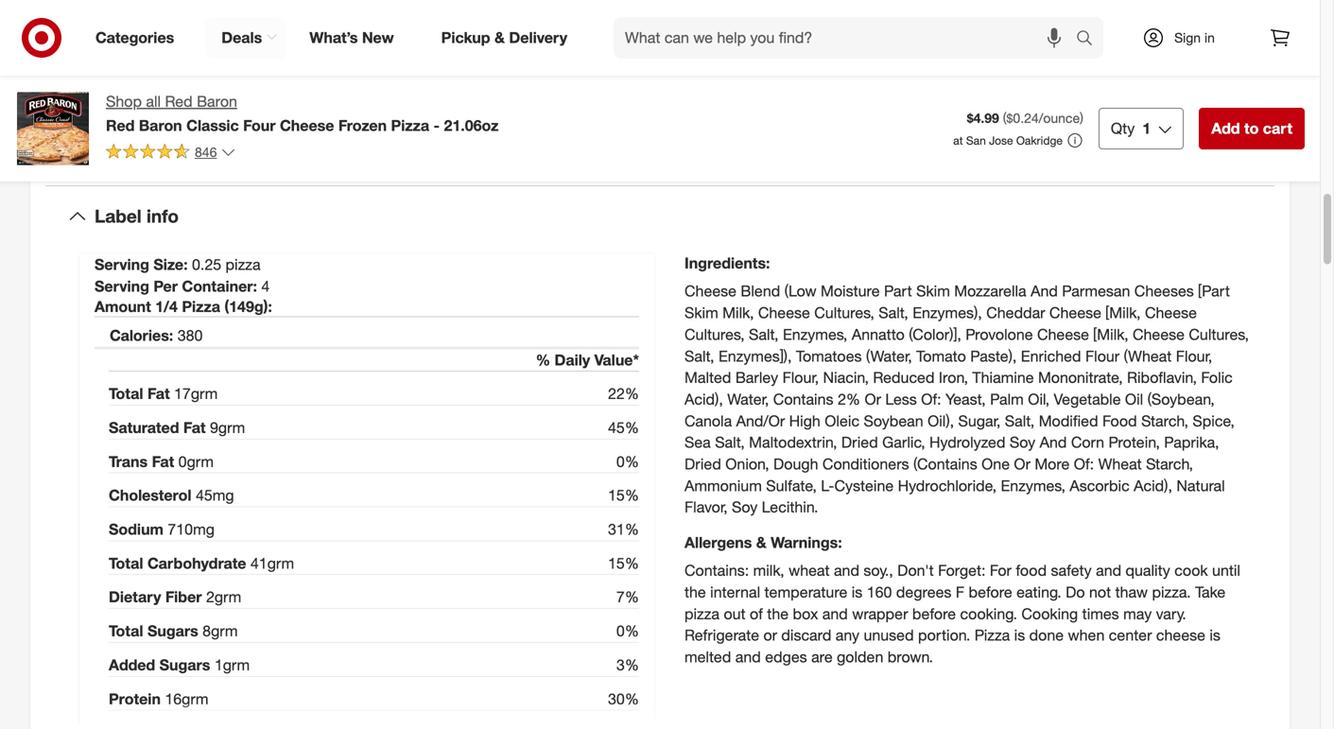 Task type: describe. For each thing, give the bounding box(es) containing it.
1 horizontal spatial cultures,
[[815, 304, 875, 322]]

cooking
[[1022, 605, 1079, 623]]

cheeses
[[1135, 282, 1194, 301]]

0 vertical spatial skim
[[917, 282, 950, 301]]

deals link
[[205, 17, 286, 59]]

per
[[154, 277, 178, 296]]

cheese down ingredients:
[[685, 282, 737, 301]]

flavor,
[[685, 498, 728, 517]]

mg for cholesterol 45 mg
[[213, 486, 234, 505]]

value*
[[595, 351, 639, 369]]

calories: 380
[[110, 326, 203, 345]]

0 horizontal spatial is
[[852, 583, 863, 602]]

wheat inside ingredients: cheese blend (low moisture part skim mozzarella and parmesan cheeses [part skim milk, cheese cultures, salt, enzymes), cheddar cheese [milk, cheese cultures, salt, enzymes, annatto (color)], provolone cheese [milk, cheese cultures, salt, enzymes]), tomatoes (water, tomato paste), enriched flour (wheat flour, malted barley flour, niacin, reduced iron, thiamine mononitrate, riboflavin, folic acid), water, contains 2% or less of: yeast, palm oil, vegetable oil (soybean, canola and/or high oleic soybean oil), sugar, salt, modified food starch, spice, sea salt, maltodextrin, dried garlic, hydrolyzed soy and corn protein, paprika, dried onion, dough conditioners (contains one or more of: wheat starch, ammonium sulfate, l-cysteine hydrochloride, enzymes, ascorbic acid), natural flavor, soy lecithin.
[[1099, 455, 1142, 473]]

edges
[[765, 648, 807, 666]]

45%
[[608, 419, 639, 437]]

0% for total sugars 8 grm
[[617, 622, 639, 640]]

pizza inside shop all red baron red baron classic four cheese frozen pizza - 21.06oz
[[391, 116, 430, 135]]

all
[[146, 92, 161, 111]]

search button
[[1068, 17, 1113, 62]]

1 vertical spatial soy
[[732, 498, 758, 517]]

and up any
[[823, 605, 848, 623]]

2 horizontal spatial is
[[1210, 626, 1221, 645]]

provolone
[[966, 325, 1033, 344]]

0 horizontal spatial flour,
[[783, 369, 819, 387]]

unused
[[864, 626, 914, 645]]

daily
[[555, 351, 590, 369]]

15% for grm
[[608, 554, 639, 573]]

salt, down palm
[[1005, 412, 1035, 430]]

total for total fat
[[109, 385, 143, 403]]

3%
[[617, 656, 639, 674]]

salt, up "malted" at the bottom right
[[685, 347, 715, 365]]

grm for saturated fat 9 grm
[[218, 419, 245, 437]]

yeast,
[[946, 390, 986, 409]]

& for warnings:
[[756, 534, 767, 552]]

portion.
[[918, 626, 971, 645]]

and up cheddar in the right of the page
[[1031, 282, 1058, 301]]

what's
[[310, 28, 358, 47]]

vegetable
[[1054, 390, 1121, 409]]

0 horizontal spatial the
[[685, 583, 706, 602]]

and/or
[[736, 412, 785, 430]]

wrapper
[[852, 605, 908, 623]]

0 horizontal spatial skim
[[685, 304, 719, 322]]

1 vertical spatial or
[[1014, 455, 1031, 473]]

about
[[582, 68, 644, 94]]

until
[[1213, 561, 1241, 580]]

ingredients: cheese blend (low moisture part skim mozzarella and parmesan cheeses [part skim milk, cheese cultures, salt, enzymes), cheddar cheese [milk, cheese cultures, salt, enzymes, annatto (color)], provolone cheese [milk, cheese cultures, salt, enzymes]), tomatoes (water, tomato paste), enriched flour (wheat flour, malted barley flour, niacin, reduced iron, thiamine mononitrate, riboflavin, folic acid), water, contains 2% or less of: yeast, palm oil, vegetable oil (soybean, canola and/or high oleic soybean oil), sugar, salt, modified food starch, spice, sea salt, maltodextrin, dried garlic, hydrolyzed soy and corn protein, paprika, dried onion, dough conditioners (contains one or more of: wheat starch, ammonium sulfate, l-cysteine hydrochloride, enzymes, ascorbic acid), natural flavor, soy lecithin.
[[685, 254, 1249, 517]]

warnings:
[[771, 534, 842, 552]]

and down refrigerate
[[736, 648, 761, 666]]

qty
[[1111, 119, 1135, 138]]

1 horizontal spatial soy
[[1010, 433, 1036, 452]]

1 vertical spatial of:
[[1074, 455, 1095, 473]]

mononitrate,
[[1039, 369, 1123, 387]]

enriched
[[1021, 347, 1082, 365]]

serving size: 0.25 pizza serving per container: 4
[[95, 256, 270, 296]]

when
[[1068, 626, 1105, 645]]

out
[[724, 605, 746, 623]]

fiber
[[165, 588, 202, 607]]

1 vertical spatial [milk,
[[1094, 325, 1129, 344]]

(
[[1003, 110, 1007, 126]]

salt, up "enzymes]),"
[[749, 325, 779, 344]]

allergens
[[685, 534, 752, 552]]

blend
[[741, 282, 781, 301]]

dietary fiber 2 grm
[[109, 588, 241, 607]]

thaw
[[1116, 583, 1148, 602]]

palm
[[990, 390, 1024, 409]]

(149g)
[[225, 297, 268, 316]]

moisture
[[821, 282, 880, 301]]

0 horizontal spatial enzymes,
[[783, 325, 848, 344]]

7%
[[617, 588, 639, 607]]

parmesan
[[1062, 282, 1131, 301]]

cheese up '(wheat'
[[1133, 325, 1185, 344]]

about this item
[[582, 68, 739, 94]]

dough
[[774, 455, 819, 473]]

add
[[1212, 119, 1241, 138]]

grm for total sugars 8 grm
[[211, 622, 238, 640]]

hydrochloride,
[[898, 477, 997, 495]]

frozen
[[339, 116, 387, 135]]

fat for trans fat
[[152, 452, 174, 471]]

salt, down the part
[[879, 304, 909, 322]]

mg for sodium 710 mg
[[193, 520, 215, 539]]

part
[[884, 282, 912, 301]]

temperature
[[765, 583, 848, 602]]

niacin,
[[823, 369, 869, 387]]

contains:
[[685, 561, 749, 580]]

may
[[1124, 605, 1152, 623]]

paprika,
[[1165, 433, 1220, 452]]

center
[[1109, 626, 1153, 645]]

delivery
[[509, 28, 568, 47]]

golden
[[837, 648, 884, 666]]

protein 16 grm
[[109, 690, 209, 708]]

846
[[195, 144, 217, 160]]

cheese down (low
[[758, 304, 810, 322]]

4
[[261, 277, 270, 296]]

annatto
[[852, 325, 905, 344]]

(contains
[[914, 455, 978, 473]]

deals
[[222, 28, 262, 47]]

0 vertical spatial or
[[865, 390, 882, 409]]

maltodextrin,
[[749, 433, 838, 452]]

saturated fat 9 grm
[[109, 419, 245, 437]]

sulfate,
[[766, 477, 817, 495]]

1 vertical spatial dried
[[685, 455, 722, 473]]

grm for dietary fiber 2 grm
[[215, 588, 241, 607]]

info
[[147, 205, 179, 227]]

sugars for total sugars
[[147, 622, 198, 640]]

380
[[178, 326, 203, 345]]

0 vertical spatial [milk,
[[1106, 304, 1141, 322]]

salt, up onion, on the bottom of page
[[715, 433, 745, 452]]

barley
[[736, 369, 779, 387]]

what's new
[[310, 28, 394, 47]]

water,
[[728, 390, 769, 409]]

flour
[[1086, 347, 1120, 365]]

oleic
[[825, 412, 860, 430]]

trans
[[109, 452, 148, 471]]

0 horizontal spatial of:
[[922, 390, 942, 409]]

vary.
[[1156, 605, 1187, 623]]

this
[[650, 68, 688, 94]]

label info button
[[45, 186, 1275, 247]]

food inside allergens & warnings: contains: milk, wheat and soy., don't forget: for food safety and quality cook until the internal temperature is 160 degrees f before eating. do not thaw pizza. take pizza out of the box and wrapper before cooking. cooking times may vary. refrigerate or discard any unused portion. pizza is done when center cheese is melted and edges are golden brown.
[[1016, 561, 1047, 580]]

0 vertical spatial 1
[[1143, 119, 1151, 138]]

1/4
[[155, 297, 178, 316]]

pizza inside allergens & warnings: contains: milk, wheat and soy., don't forget: for food safety and quality cook until the internal temperature is 160 degrees f before eating. do not thaw pizza. take pizza out of the box and wrapper before cooking. cooking times may vary. refrigerate or discard any unused portion. pizza is done when center cheese is melted and edges are golden brown.
[[975, 626, 1010, 645]]



Task type: locate. For each thing, give the bounding box(es) containing it.
don't
[[898, 561, 934, 580]]

1 vertical spatial 15%
[[608, 554, 639, 573]]

ammonium
[[685, 477, 762, 495]]

soy.,
[[864, 561, 894, 580]]

1 down "total sugars 8 grm"
[[215, 656, 223, 674]]

is down take
[[1210, 626, 1221, 645]]

the down contains:
[[685, 583, 706, 602]]

1 vertical spatial starch,
[[1147, 455, 1194, 473]]

amount 1/4 pizza (149g) :
[[95, 297, 272, 316]]

spice,
[[1193, 412, 1235, 430]]

0 vertical spatial food
[[1103, 412, 1138, 430]]

refrigerate
[[685, 626, 760, 645]]

1 horizontal spatial pizza
[[685, 605, 720, 623]]

15% up 31%
[[608, 486, 639, 505]]

[milk, down parmesan
[[1106, 304, 1141, 322]]

0 horizontal spatial or
[[764, 626, 777, 645]]

before up "cooking."
[[969, 583, 1013, 602]]

mg down '9'
[[213, 486, 234, 505]]

1 horizontal spatial or
[[865, 390, 882, 409]]

0 vertical spatial fat
[[147, 385, 170, 403]]

soy down ammonium
[[732, 498, 758, 517]]

sign in
[[1175, 29, 1215, 46]]

2 vertical spatial total
[[109, 622, 143, 640]]

0 vertical spatial mg
[[213, 486, 234, 505]]

1 vertical spatial pizza
[[182, 297, 220, 316]]

new
[[362, 28, 394, 47]]

total up "saturated"
[[109, 385, 143, 403]]

for
[[990, 561, 1012, 580]]

acid), down protein,
[[1134, 477, 1173, 495]]

acid),
[[685, 390, 723, 409], [1134, 477, 1173, 495]]

thiamine
[[973, 369, 1034, 387]]

2 vertical spatial or
[[764, 626, 777, 645]]

17
[[174, 385, 191, 403]]

0 horizontal spatial soy
[[732, 498, 758, 517]]

of: down corn
[[1074, 455, 1095, 473]]

starch, down 'paprika,'
[[1147, 455, 1194, 473]]

grm for added sugars 1 grm
[[223, 656, 250, 674]]

before
[[969, 583, 1013, 602], [913, 605, 956, 623]]

ascorbic
[[1070, 477, 1130, 495]]

1 horizontal spatial food
[[1103, 412, 1138, 430]]

corn
[[1072, 433, 1105, 452]]

forget:
[[938, 561, 986, 580]]

0 horizontal spatial pizza
[[182, 297, 220, 316]]

degrees
[[897, 583, 952, 602]]

160
[[867, 583, 892, 602]]

2 15% from the top
[[608, 554, 639, 573]]

sea
[[685, 433, 711, 452]]

0 horizontal spatial 1
[[215, 656, 223, 674]]

& right pickup
[[495, 28, 505, 47]]

pizza down "cooking."
[[975, 626, 1010, 645]]

skim down ingredients:
[[685, 304, 719, 322]]

0 horizontal spatial cultures,
[[685, 325, 745, 344]]

cheese inside allergens & warnings: contains: milk, wheat and soy., don't forget: for food safety and quality cook until the internal temperature is 160 degrees f before eating. do not thaw pizza. take pizza out of the box and wrapper before cooking. cooking times may vary. refrigerate or discard any unused portion. pizza is done when center cheese is melted and edges are golden brown.
[[1157, 626, 1206, 645]]

1 right the qty
[[1143, 119, 1151, 138]]

1 vertical spatial before
[[913, 605, 956, 623]]

pickup & delivery
[[441, 28, 568, 47]]

cultures, up folic
[[1189, 325, 1249, 344]]

more
[[1035, 455, 1070, 473]]

food up eating.
[[1016, 561, 1047, 580]]

grm for total fat 17 grm
[[191, 385, 218, 403]]

fat left '9'
[[183, 419, 206, 437]]

categories link
[[79, 17, 198, 59]]

& for delivery
[[495, 28, 505, 47]]

0 vertical spatial milk,
[[723, 304, 754, 322]]

0 horizontal spatial acid),
[[685, 390, 723, 409]]

cultures, down moisture
[[815, 304, 875, 322]]

15% for mg
[[608, 486, 639, 505]]

1 horizontal spatial before
[[969, 583, 1013, 602]]

cheese up enriched
[[1038, 325, 1090, 344]]

reduced
[[873, 369, 935, 387]]

in
[[1205, 29, 1215, 46]]

1 vertical spatial sugars
[[159, 656, 210, 674]]

grm for total carbohydrate 41 grm
[[267, 554, 294, 573]]

0 vertical spatial serving
[[95, 256, 149, 274]]

milk, inside ingredients: cheese blend (low moisture part skim mozzarella and parmesan cheeses [part skim milk, cheese cultures, salt, enzymes), cheddar cheese [milk, cheese cultures, salt, enzymes, annatto (color)], provolone cheese [milk, cheese cultures, salt, enzymes]), tomatoes (water, tomato paste), enriched flour (wheat flour, malted barley flour, niacin, reduced iron, thiamine mononitrate, riboflavin, folic acid), water, contains 2% or less of: yeast, palm oil, vegetable oil (soybean, canola and/or high oleic soybean oil), sugar, salt, modified food starch, spice, sea salt, maltodextrin, dried garlic, hydrolyzed soy and corn protein, paprika, dried onion, dough conditioners (contains one or more of: wheat starch, ammonium sulfate, l-cysteine hydrochloride, enzymes, ascorbic acid), natural flavor, soy lecithin.
[[723, 304, 754, 322]]

image of red baron classic four cheese frozen pizza - 21.06oz image
[[15, 91, 91, 166]]

the
[[685, 583, 706, 602], [767, 605, 789, 623]]

container:
[[182, 277, 257, 296]]

0 vertical spatial 15%
[[608, 486, 639, 505]]

0 vertical spatial flour,
[[1176, 347, 1213, 365]]

cholesterol
[[109, 486, 192, 505]]

pizza inside allergens & warnings: contains: milk, wheat and soy., don't forget: for food safety and quality cook until the internal temperature is 160 degrees f before eating. do not thaw pizza. take pizza out of the box and wrapper before cooking. cooking times may vary. refrigerate or discard any unused portion. pizza is done when center cheese is melted and edges are golden brown.
[[685, 605, 720, 623]]

& inside allergens & warnings: contains: milk, wheat and soy., don't forget: for food safety and quality cook until the internal temperature is 160 degrees f before eating. do not thaw pizza. take pizza out of the box and wrapper before cooking. cooking times may vary. refrigerate or discard any unused portion. pizza is done when center cheese is melted and edges are golden brown.
[[756, 534, 767, 552]]

0 horizontal spatial before
[[913, 605, 956, 623]]

wheat down protein,
[[1099, 455, 1142, 473]]

trans fat 0 grm
[[109, 452, 214, 471]]

pizza down "container:"
[[182, 297, 220, 316]]

0 vertical spatial of:
[[922, 390, 942, 409]]

1 vertical spatial red
[[106, 116, 135, 135]]

red
[[165, 92, 193, 111], [106, 116, 135, 135]]

enzymes, down more
[[1001, 477, 1066, 495]]

& right the allergens
[[756, 534, 767, 552]]

pickup & delivery link
[[425, 17, 591, 59]]

0 horizontal spatial baron
[[139, 116, 182, 135]]

flour, up contains
[[783, 369, 819, 387]]

1 vertical spatial serving
[[95, 277, 149, 296]]

categories
[[96, 28, 174, 47]]

and left soy.,
[[834, 561, 860, 580]]

qty 1
[[1111, 119, 1151, 138]]

starch, down (soybean,
[[1142, 412, 1189, 430]]

of:
[[922, 390, 942, 409], [1074, 455, 1095, 473]]

0% for trans fat 0 grm
[[617, 452, 639, 471]]

0 vertical spatial red
[[165, 92, 193, 111]]

acid), down "malted" at the bottom right
[[685, 390, 723, 409]]

$0.24
[[1007, 110, 1039, 126]]

and up more
[[1040, 433, 1067, 452]]

enzymes, up 'tomatoes'
[[783, 325, 848, 344]]

or right 2%
[[865, 390, 882, 409]]

milk, up "internal"
[[753, 561, 785, 580]]

wheat up temperature
[[789, 561, 830, 580]]

1 vertical spatial pizza
[[685, 605, 720, 623]]

1 horizontal spatial flour,
[[1176, 347, 1213, 365]]

red right all
[[165, 92, 193, 111]]

0 horizontal spatial food
[[1016, 561, 1047, 580]]

1 15% from the top
[[608, 486, 639, 505]]

natural
[[1177, 477, 1226, 495]]

1 horizontal spatial wheat
[[1099, 455, 1142, 473]]

flour, up folic
[[1176, 347, 1213, 365]]

0.25
[[192, 256, 221, 274]]

1 vertical spatial acid),
[[1134, 477, 1173, 495]]

1 vertical spatial food
[[1016, 561, 1047, 580]]

sugars for added sugars
[[159, 656, 210, 674]]

0% down the 45% at left bottom
[[617, 452, 639, 471]]

calories:
[[110, 326, 173, 345]]

total up added
[[109, 622, 143, 640]]

conditioners
[[823, 455, 910, 473]]

cysteine
[[835, 477, 894, 495]]

1 horizontal spatial dried
[[842, 433, 878, 452]]

[milk, up flour
[[1094, 325, 1129, 344]]

dried down sea in the right bottom of the page
[[685, 455, 722, 473]]

baron down all
[[139, 116, 182, 135]]

2 vertical spatial fat
[[152, 452, 174, 471]]

0 vertical spatial soy
[[1010, 433, 1036, 452]]

of: up oil),
[[922, 390, 942, 409]]

0% up 3%
[[617, 622, 639, 640]]

mg
[[213, 486, 234, 505], [193, 520, 215, 539]]

0 horizontal spatial pizza
[[226, 256, 261, 274]]

cheese down cheeses
[[1145, 304, 1197, 322]]

food down oil
[[1103, 412, 1138, 430]]

1 horizontal spatial skim
[[917, 282, 950, 301]]

is left 160
[[852, 583, 863, 602]]

0 vertical spatial pizza
[[391, 116, 430, 135]]

0 vertical spatial starch,
[[1142, 412, 1189, 430]]

1 horizontal spatial &
[[756, 534, 767, 552]]

1 vertical spatial mg
[[193, 520, 215, 539]]

9
[[210, 419, 218, 437]]

1 horizontal spatial is
[[1015, 626, 1026, 645]]

wheat inside allergens & warnings: contains: milk, wheat and soy., don't forget: for food safety and quality cook until the internal temperature is 160 degrees f before eating. do not thaw pizza. take pizza out of the box and wrapper before cooking. cooking times may vary. refrigerate or discard any unused portion. pizza is done when center cheese is melted and edges are golden brown.
[[789, 561, 830, 580]]

is left done
[[1015, 626, 1026, 645]]

0 vertical spatial 0%
[[617, 452, 639, 471]]

1 vertical spatial enzymes,
[[1001, 477, 1066, 495]]

1 vertical spatial 0%
[[617, 622, 639, 640]]

garlic,
[[883, 433, 926, 452]]

1
[[1143, 119, 1151, 138], [215, 656, 223, 674]]

0 vertical spatial before
[[969, 583, 1013, 602]]

1 horizontal spatial acid),
[[1134, 477, 1173, 495]]

0 horizontal spatial &
[[495, 28, 505, 47]]

or right one
[[1014, 455, 1031, 473]]

cheese
[[280, 116, 334, 135]]

total for total sugars
[[109, 622, 143, 640]]

% daily value*
[[536, 351, 639, 369]]

mg down 45 at left bottom
[[193, 520, 215, 539]]

milk, down blend
[[723, 304, 754, 322]]

0
[[178, 452, 187, 471]]

1 horizontal spatial of:
[[1074, 455, 1095, 473]]

box
[[793, 605, 819, 623]]

fat left 0
[[152, 452, 174, 471]]

pizza inside serving size: 0.25 pizza serving per container: 4
[[226, 256, 261, 274]]

0 vertical spatial pizza
[[226, 256, 261, 274]]

2 0% from the top
[[617, 622, 639, 640]]

1 vertical spatial total
[[109, 554, 143, 573]]

cultures, up "malted" at the bottom right
[[685, 325, 745, 344]]

hydrolyzed
[[930, 433, 1006, 452]]

1 horizontal spatial 1
[[1143, 119, 1151, 138]]

What can we help you find? suggestions appear below search field
[[614, 17, 1081, 59]]

to
[[1245, 119, 1259, 138]]

tomatoes
[[796, 347, 862, 365]]

30%
[[608, 690, 639, 708]]

soy up one
[[1010, 433, 1036, 452]]

0 horizontal spatial red
[[106, 116, 135, 135]]

and up not
[[1096, 561, 1122, 580]]

0 horizontal spatial dried
[[685, 455, 722, 473]]

1 vertical spatial flour,
[[783, 369, 819, 387]]

what's new link
[[293, 17, 418, 59]]

saturated
[[109, 419, 179, 437]]

0 horizontal spatial wheat
[[789, 561, 830, 580]]

0 vertical spatial baron
[[197, 92, 237, 111]]

fat left 17
[[147, 385, 170, 403]]

times
[[1083, 605, 1120, 623]]

shop
[[106, 92, 142, 111]]

1 total from the top
[[109, 385, 143, 403]]

the right "of"
[[767, 605, 789, 623]]

food inside ingredients: cheese blend (low moisture part skim mozzarella and parmesan cheeses [part skim milk, cheese cultures, salt, enzymes), cheddar cheese [milk, cheese cultures, salt, enzymes, annatto (color)], provolone cheese [milk, cheese cultures, salt, enzymes]), tomatoes (water, tomato paste), enriched flour (wheat flour, malted barley flour, niacin, reduced iron, thiamine mononitrate, riboflavin, folic acid), water, contains 2% or less of: yeast, palm oil, vegetable oil (soybean, canola and/or high oleic soybean oil), sugar, salt, modified food starch, spice, sea salt, maltodextrin, dried garlic, hydrolyzed soy and corn protein, paprika, dried onion, dough conditioners (contains one or more of: wheat starch, ammonium sulfate, l-cysteine hydrochloride, enzymes, ascorbic acid), natural flavor, soy lecithin.
[[1103, 412, 1138, 430]]

1 horizontal spatial red
[[165, 92, 193, 111]]

pizza.
[[1153, 583, 1191, 602]]

15% down 31%
[[608, 554, 639, 573]]

0 vertical spatial the
[[685, 583, 706, 602]]

$4.99 ( $0.24 /ounce )
[[967, 110, 1084, 126]]

2 serving from the top
[[95, 277, 149, 296]]

1 horizontal spatial baron
[[197, 92, 237, 111]]

0 vertical spatial acid),
[[685, 390, 723, 409]]

1 vertical spatial &
[[756, 534, 767, 552]]

41
[[251, 554, 267, 573]]

0 vertical spatial total
[[109, 385, 143, 403]]

1 0% from the top
[[617, 452, 639, 471]]

cook
[[1175, 561, 1208, 580]]

1 vertical spatial skim
[[685, 304, 719, 322]]

red down shop
[[106, 116, 135, 135]]

1 horizontal spatial enzymes,
[[1001, 477, 1066, 495]]

cheese down parmesan
[[1050, 304, 1102, 322]]

sugars up 16
[[159, 656, 210, 674]]

sugars left "8"
[[147, 622, 198, 640]]

2 total from the top
[[109, 554, 143, 573]]

31%
[[608, 520, 639, 539]]

8
[[203, 622, 211, 640]]

protein,
[[1109, 433, 1160, 452]]

wheat
[[1099, 455, 1142, 473], [789, 561, 830, 580]]

sign in link
[[1127, 17, 1245, 59]]

1 vertical spatial the
[[767, 605, 789, 623]]

oil
[[1126, 390, 1144, 409]]

3 total from the top
[[109, 622, 143, 640]]

or
[[865, 390, 882, 409], [1014, 455, 1031, 473], [764, 626, 777, 645]]

milk, inside allergens & warnings: contains: milk, wheat and soy., don't forget: for food safety and quality cook until the internal temperature is 160 degrees f before eating. do not thaw pizza. take pizza out of the box and wrapper before cooking. cooking times may vary. refrigerate or discard any unused portion. pizza is done when center cheese is melted and edges are golden brown.
[[753, 561, 785, 580]]

1 vertical spatial fat
[[183, 419, 206, 437]]

oil,
[[1028, 390, 1050, 409]]

starch,
[[1142, 412, 1189, 430], [1147, 455, 1194, 473]]

paste),
[[971, 347, 1017, 365]]

& inside 'link'
[[495, 28, 505, 47]]

0 vertical spatial wheat
[[1099, 455, 1142, 473]]

riboflavin,
[[1128, 369, 1197, 387]]

pizza
[[226, 256, 261, 274], [685, 605, 720, 623]]

canola
[[685, 412, 732, 430]]

label info
[[95, 205, 179, 227]]

or up edges on the right bottom of page
[[764, 626, 777, 645]]

total up dietary
[[109, 554, 143, 573]]

l-
[[821, 477, 835, 495]]

sodium 710 mg
[[109, 520, 215, 539]]

cheddar
[[987, 304, 1046, 322]]

0 vertical spatial dried
[[842, 433, 878, 452]]

1 vertical spatial milk,
[[753, 561, 785, 580]]

skim up enzymes),
[[917, 282, 950, 301]]

enzymes),
[[913, 304, 983, 322]]

1 vertical spatial 1
[[215, 656, 223, 674]]

:
[[268, 297, 272, 316]]

search
[[1068, 30, 1113, 49]]

pizza up "container:"
[[226, 256, 261, 274]]

pizza up refrigerate
[[685, 605, 720, 623]]

1 vertical spatial baron
[[139, 116, 182, 135]]

dried up the conditioners
[[842, 433, 878, 452]]

2 vertical spatial pizza
[[975, 626, 1010, 645]]

total for total carbohydrate
[[109, 554, 143, 573]]

2 horizontal spatial pizza
[[975, 626, 1010, 645]]

cheese down vary.
[[1157, 626, 1206, 645]]

2 horizontal spatial cultures,
[[1189, 325, 1249, 344]]

pizza left -
[[391, 116, 430, 135]]

1 horizontal spatial the
[[767, 605, 789, 623]]

or inside allergens & warnings: contains: milk, wheat and soy., don't forget: for food safety and quality cook until the internal temperature is 160 degrees f before eating. do not thaw pizza. take pizza out of the box and wrapper before cooking. cooking times may vary. refrigerate or discard any unused portion. pizza is done when center cheese is melted and edges are golden brown.
[[764, 626, 777, 645]]

0 vertical spatial sugars
[[147, 622, 198, 640]]

grm for trans fat 0 grm
[[187, 452, 214, 471]]

1 horizontal spatial pizza
[[391, 116, 430, 135]]

1 vertical spatial wheat
[[789, 561, 830, 580]]

fat for total fat
[[147, 385, 170, 403]]

contains
[[774, 390, 834, 409]]

1 serving from the top
[[95, 256, 149, 274]]

%
[[536, 351, 551, 369]]

fat for saturated fat
[[183, 419, 206, 437]]

baron up classic
[[197, 92, 237, 111]]

16
[[165, 690, 182, 708]]

2 horizontal spatial or
[[1014, 455, 1031, 473]]

safety
[[1051, 561, 1092, 580]]

0 vertical spatial &
[[495, 28, 505, 47]]

before up portion.
[[913, 605, 956, 623]]



Task type: vqa. For each thing, say whether or not it's contained in the screenshot.
the left Red
yes



